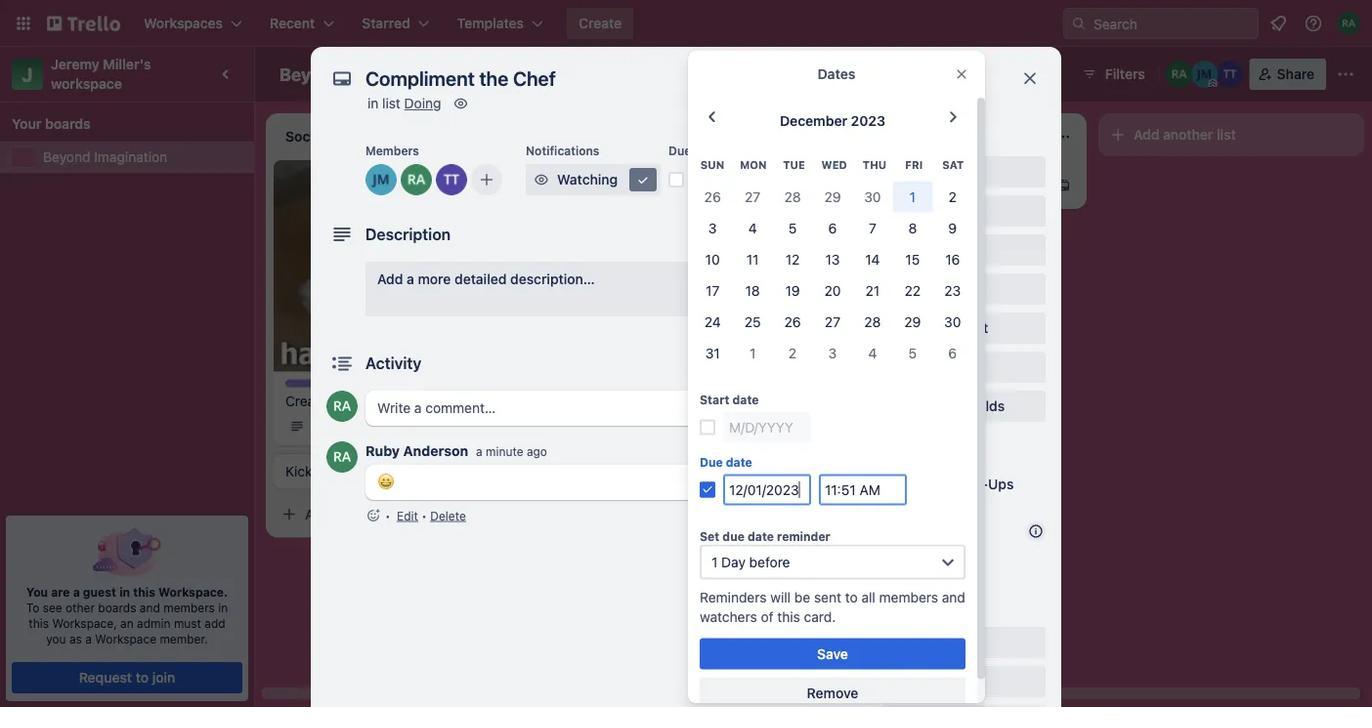 Task type: vqa. For each thing, say whether or not it's contained in the screenshot.
LAST for two
no



Task type: locate. For each thing, give the bounding box(es) containing it.
jeremy miller's workspace
[[51, 56, 155, 92]]

add a card for create from template… image
[[583, 295, 652, 311]]

26 button down 19 at the top of the page
[[773, 306, 813, 338]]

0 horizontal spatial 28 button
[[773, 181, 813, 212]]

card.
[[804, 609, 836, 625]]

0 vertical spatial 5
[[789, 220, 797, 236]]

members up labels at the right top of the page
[[913, 164, 974, 180]]

1 horizontal spatial and
[[942, 589, 966, 605]]

imagination inside board name text field
[[347, 64, 446, 85]]

board link
[[530, 59, 613, 90]]

beyond
[[280, 64, 343, 85], [43, 149, 90, 165]]

share
[[1277, 66, 1315, 82]]

0 vertical spatial 3 button
[[693, 212, 733, 244]]

add a card down dec 1 at the top of page
[[583, 295, 652, 311]]

1 vertical spatial dec
[[586, 251, 608, 265]]

1 horizontal spatial 28
[[864, 314, 881, 330]]

1 horizontal spatial 30
[[944, 314, 961, 330]]

29 button down wed
[[813, 181, 853, 212]]

join
[[152, 670, 175, 686]]

add
[[1134, 127, 1160, 143], [882, 136, 905, 150], [860, 177, 886, 194], [377, 271, 403, 287], [583, 295, 608, 311], [913, 477, 939, 493], [305, 506, 331, 522], [913, 557, 939, 573]]

30
[[864, 188, 881, 205], [944, 314, 961, 330]]

ruby
[[366, 443, 400, 459]]

1 inside button
[[729, 172, 735, 188]]

26
[[704, 188, 721, 205], [784, 314, 801, 330]]

beyond inside board name text field
[[280, 64, 343, 85]]

Board name text field
[[270, 59, 456, 90]]

25
[[745, 314, 761, 330]]

ruby anderson (rubyanderson7) image
[[1337, 12, 1361, 35], [326, 391, 358, 422], [326, 442, 358, 473]]

29 down wed
[[824, 188, 841, 205]]

other
[[66, 601, 95, 615]]

boards up an
[[98, 601, 136, 615]]

0 vertical spatial terry turtle (terryturtle) image
[[716, 246, 739, 270]]

add up thu
[[882, 136, 905, 150]]

create
[[579, 15, 622, 31], [285, 393, 327, 409]]

28 button down 21 on the top right of page
[[853, 306, 893, 338]]

1 vertical spatial sm image
[[888, 672, 907, 692]]

2 button down create from template… image
[[773, 338, 813, 369]]

6 down attachment
[[949, 345, 957, 361]]

to for join
[[136, 670, 149, 686]]

color: bold red, title: "thoughts" element
[[563, 168, 617, 183]]

1 vertical spatial 28
[[864, 314, 881, 330]]

and
[[942, 589, 966, 605], [140, 601, 160, 615]]

14
[[865, 251, 880, 267]]

1 button
[[893, 181, 933, 212], [733, 338, 773, 369]]

reminder
[[777, 530, 831, 544]]

due date up m/d/yyyy text field
[[700, 456, 752, 469]]

terry turtle (terryturtle) image left share button on the right of page
[[1217, 61, 1244, 88]]

actions
[[882, 607, 925, 621]]

in
[[368, 95, 379, 111], [119, 585, 130, 599], [218, 601, 228, 615]]

17
[[706, 282, 720, 298]]

1 left at
[[729, 172, 735, 188]]

cover
[[913, 359, 951, 375]]

delete
[[430, 509, 466, 523]]

star or unstar board image
[[468, 66, 483, 82]]

save button
[[700, 639, 966, 670]]

sent
[[814, 589, 842, 605]]

activity
[[366, 354, 422, 373]]

add a card button
[[829, 170, 1048, 201], [551, 287, 770, 319], [274, 499, 493, 530]]

1 vertical spatial list
[[1217, 127, 1236, 143]]

in up the add
[[218, 601, 228, 615]]

request
[[79, 670, 132, 686]]

date up m/d/yyyy text field
[[726, 456, 752, 469]]

boards right your
[[45, 116, 91, 132]]

sm image right thu
[[888, 162, 907, 182]]

0 horizontal spatial to
[[136, 670, 149, 686]]

show
[[770, 355, 806, 371]]

due date up the sun
[[669, 144, 720, 157]]

imagination up in list doing
[[347, 64, 446, 85]]

1 vertical spatial 4
[[868, 345, 877, 361]]

member.
[[160, 632, 208, 646]]

members down in list doing
[[366, 144, 419, 157]]

0 vertical spatial 6 button
[[813, 212, 853, 244]]

sm image right 14
[[888, 240, 907, 260]]

0 horizontal spatial imagination
[[94, 149, 167, 165]]

1 vertical spatial to
[[845, 589, 858, 605]]

29 for left "29" button
[[824, 188, 841, 205]]

0 horizontal spatial dates
[[818, 66, 856, 82]]

ruby anderson (rubyanderson7) image right jeremy miller (jeremymiller198) image
[[770, 246, 794, 270]]

6 up 13
[[829, 220, 837, 236]]

0 horizontal spatial 30
[[864, 188, 881, 205]]

move link
[[882, 628, 1046, 659]]

1 button up 8
[[893, 181, 933, 212]]

this up "admin"
[[133, 585, 155, 599]]

card down meeting
[[346, 506, 374, 522]]

0 horizontal spatial 2
[[789, 345, 797, 361]]

1 vertical spatial members
[[913, 164, 974, 180]]

0 horizontal spatial members
[[163, 601, 215, 615]]

0 vertical spatial add a card
[[860, 177, 930, 194]]

add inside button
[[1134, 127, 1160, 143]]

3
[[709, 220, 717, 236], [829, 345, 837, 361]]

sun
[[701, 159, 724, 172]]

1 vertical spatial terry turtle (terryturtle) image
[[436, 164, 467, 195]]

boards
[[45, 116, 91, 132], [98, 601, 136, 615]]

4 for the rightmost 4 button
[[868, 345, 877, 361]]

0 vertical spatial beyond
[[280, 64, 343, 85]]

and down add button
[[942, 589, 966, 605]]

0 horizontal spatial 2 button
[[773, 338, 813, 369]]

add another list button
[[1099, 113, 1365, 156]]

1 horizontal spatial sm image
[[888, 672, 907, 692]]

29 button down 22
[[893, 306, 933, 338]]

26 button down the sun
[[693, 181, 733, 212]]

1 horizontal spatial create
[[579, 15, 622, 31]]

list left the doing link
[[382, 95, 401, 111]]

6 button
[[813, 212, 853, 244], [933, 338, 973, 369]]

dec inside checkbox
[[586, 251, 608, 265]]

28 down 21 button
[[864, 314, 881, 330]]

reminders
[[700, 589, 767, 605]]

0 horizontal spatial 3
[[709, 220, 717, 236]]

members
[[879, 589, 938, 605], [163, 601, 215, 615]]

M/D/YYYY text field
[[723, 474, 811, 506]]

you are a guest in this workspace. to see other boards and members in this workspace, an admin must add you as a workspace member.
[[26, 585, 228, 646]]

add members to card image
[[479, 170, 495, 190]]

1 down 25 button
[[750, 345, 756, 361]]

0 vertical spatial terry turtle (terryturtle) image
[[1217, 61, 1244, 88]]

and up "admin"
[[140, 601, 160, 615]]

a right "as"
[[85, 632, 92, 646]]

terry turtle (terryturtle) image
[[1217, 61, 1244, 88], [436, 164, 467, 195]]

to left the join at bottom
[[136, 670, 149, 686]]

0 vertical spatial 30 button
[[853, 181, 893, 212]]

1 vertical spatial 4 button
[[853, 338, 893, 369]]

sm image left copy
[[888, 672, 907, 692]]

27 button down mon
[[733, 181, 773, 212]]

1 vertical spatial add a card
[[583, 295, 652, 311]]

16
[[945, 251, 960, 267]]

1 left day
[[712, 554, 718, 570]]

1 vertical spatial add a card button
[[551, 287, 770, 319]]

0 horizontal spatial 27
[[745, 188, 761, 205]]

instagram
[[331, 393, 394, 409]]

8 button
[[893, 212, 933, 244]]

2 horizontal spatial add a card button
[[829, 170, 1048, 201]]

a left minute
[[476, 445, 483, 459]]

doing
[[404, 95, 441, 111]]

27
[[745, 188, 761, 205], [825, 314, 841, 330]]

anderson
[[403, 443, 468, 459]]

0 horizontal spatial terry turtle (terryturtle) image
[[493, 415, 516, 438]]

1 vertical spatial jeremy miller (jeremymiller198) image
[[366, 164, 397, 195]]

in right "guest"
[[119, 585, 130, 599]]

dec left at
[[700, 172, 725, 188]]

detailed
[[455, 271, 507, 287]]

20 button
[[813, 275, 853, 306]]

to up fri
[[908, 136, 919, 150]]

start date
[[700, 393, 759, 407]]

to inside button
[[136, 670, 149, 686]]

0 notifications image
[[1267, 12, 1290, 35]]

0 vertical spatial due date
[[669, 144, 720, 157]]

0 horizontal spatial jeremy miller (jeremymiller198) image
[[366, 164, 397, 195]]

sm image inside the labels link
[[888, 201, 907, 221]]

0 vertical spatial beyond imagination
[[280, 64, 446, 85]]

0 vertical spatial 28
[[784, 188, 801, 205]]

sm image down 'notifications'
[[532, 170, 551, 190]]

2 horizontal spatial to
[[908, 136, 919, 150]]

1 down create instagram
[[336, 420, 342, 433]]

28
[[784, 188, 801, 205], [864, 314, 881, 330]]

12 button
[[773, 244, 813, 275]]

1 horizontal spatial 27
[[825, 314, 841, 330]]

add a card button for create from template… image
[[551, 287, 770, 319]]

jeremy miller (jeremymiller198) image
[[743, 246, 766, 270]]

due up mark due date as complete checkbox
[[669, 144, 691, 157]]

0 vertical spatial boards
[[45, 116, 91, 132]]

26 down create from template… image
[[784, 314, 801, 330]]

create inside 'create instagram' link
[[285, 393, 327, 409]]

terry turtle (terryturtle) image
[[716, 246, 739, 270], [493, 415, 516, 438]]

0 horizontal spatial 29 button
[[813, 181, 853, 212]]

1 horizontal spatial 29 button
[[893, 306, 933, 338]]

ruby anderson (rubyanderson7) image up description
[[401, 164, 432, 195]]

add a card for create from template… icon
[[860, 177, 930, 194]]

create button
[[567, 8, 634, 39]]

30 button up 7
[[853, 181, 893, 212]]

0 horizontal spatial sm image
[[633, 170, 653, 190]]

beyond imagination up in list doing
[[280, 64, 446, 85]]

add left button
[[913, 557, 939, 573]]

None text field
[[356, 61, 1001, 96]]

last month image
[[701, 106, 724, 129]]

jeremy miller (jeremymiller198) image
[[1191, 61, 1219, 88], [366, 164, 397, 195]]

sm image left 8
[[888, 201, 907, 221]]

0 horizontal spatial boards
[[45, 116, 91, 132]]

description…
[[510, 271, 595, 287]]

sm image for labels
[[888, 201, 907, 221]]

2 vertical spatial add a card button
[[274, 499, 493, 530]]

add a card down kickoff meeting on the bottom left of the page
[[305, 506, 374, 522]]

sm image left mark due date as complete checkbox
[[633, 170, 653, 190]]

27 for top 27 button
[[745, 188, 761, 205]]

1 horizontal spatial 1 button
[[893, 181, 933, 212]]

sm image
[[451, 94, 471, 113], [888, 162, 907, 182], [532, 170, 551, 190], [888, 201, 907, 221], [888, 240, 907, 260], [888, 358, 907, 377], [888, 633, 907, 653]]

beyond imagination inside board name text field
[[280, 64, 446, 85]]

sm image inside the cover link
[[888, 358, 907, 377]]

sm image inside members link
[[888, 162, 907, 182]]

0 horizontal spatial 5
[[789, 220, 797, 236]]

request to join button
[[12, 663, 242, 694]]

primary element
[[0, 0, 1372, 47]]

3 button up '10'
[[693, 212, 733, 244]]

sm image inside move link
[[888, 633, 907, 653]]

color: purple, title: none image
[[285, 380, 325, 387]]

2 for top '2' 'button'
[[949, 188, 957, 205]]

sm image inside checklist link
[[888, 240, 907, 260]]

5 button up 12
[[773, 212, 813, 244]]

1 horizontal spatial imagination
[[347, 64, 446, 85]]

4 button up jeremy miller (jeremymiller198) image
[[733, 212, 773, 244]]

4
[[748, 220, 757, 236], [868, 345, 877, 361]]

create inside create button
[[579, 15, 622, 31]]

0 horizontal spatial terry turtle (terryturtle) image
[[436, 164, 467, 195]]

13 button
[[813, 244, 853, 275]]

1 horizontal spatial dec
[[700, 172, 725, 188]]

26 button
[[693, 181, 733, 212], [773, 306, 813, 338]]

1 horizontal spatial 28 button
[[853, 306, 893, 338]]

add a card down fri
[[860, 177, 930, 194]]

workspace visible image
[[503, 66, 518, 82]]

0 vertical spatial 6
[[829, 220, 837, 236]]

and inside reminders will be sent to all members and watchers of this card.
[[942, 589, 966, 605]]

1 vertical spatial 3
[[829, 345, 837, 361]]

4 button right details
[[853, 338, 893, 369]]

in down board name text field
[[368, 95, 379, 111]]

0 horizontal spatial create
[[285, 393, 327, 409]]

1 vertical spatial 27
[[825, 314, 841, 330]]

checklist link
[[882, 235, 1046, 266]]

close popover image
[[954, 66, 970, 82]]

custom fields
[[913, 398, 1005, 414]]

2 vertical spatial ruby anderson (rubyanderson7) image
[[326, 442, 358, 473]]

to for card
[[908, 136, 919, 150]]

members inside reminders will be sent to all members and watchers of this card.
[[879, 589, 938, 605]]

beyond imagination down your boards with 1 items element
[[43, 149, 167, 165]]

copy
[[913, 674, 946, 690]]

1 vertical spatial beyond
[[43, 149, 90, 165]]

edit • delete
[[397, 509, 466, 523]]

you
[[46, 632, 66, 646]]

list right another
[[1217, 127, 1236, 143]]

6
[[829, 220, 837, 236], [949, 345, 957, 361]]

dec down compliment
[[586, 251, 608, 265]]

2 left details
[[789, 345, 797, 361]]

5 up 12
[[789, 220, 797, 236]]

29 button
[[813, 181, 853, 212], [893, 306, 933, 338]]

11
[[747, 251, 759, 267]]

to
[[908, 136, 919, 150], [845, 589, 858, 605], [136, 670, 149, 686]]

0 horizontal spatial ruby anderson (rubyanderson7) image
[[401, 164, 432, 195]]

1 button down 25
[[733, 338, 773, 369]]

dates inside button
[[913, 281, 950, 297]]

0 vertical spatial dec
[[700, 172, 725, 188]]

0 vertical spatial to
[[908, 136, 919, 150]]

1 horizontal spatial members
[[879, 589, 938, 605]]

2 horizontal spatial this
[[777, 609, 800, 625]]

this down will
[[777, 609, 800, 625]]

move
[[913, 635, 948, 651]]

5 button down attachment
[[893, 338, 933, 369]]

1 horizontal spatial list
[[1217, 127, 1236, 143]]

0 horizontal spatial 26
[[704, 188, 721, 205]]

0 vertical spatial 29
[[824, 188, 841, 205]]

1 horizontal spatial beyond
[[280, 64, 343, 85]]

27 down dec 1 at 11:51 am
[[745, 188, 761, 205]]

0 horizontal spatial 29
[[824, 188, 841, 205]]

dates
[[818, 66, 856, 82], [913, 281, 950, 297]]

sm image
[[633, 170, 653, 190], [888, 672, 907, 692]]

28 down am
[[784, 188, 801, 205]]

1 vertical spatial 5 button
[[893, 338, 933, 369]]

27 for right 27 button
[[825, 314, 841, 330]]

6 button down attachment
[[933, 338, 973, 369]]

2 button up 9
[[933, 181, 973, 212]]

ruby anderson (rubyanderson7) image down search field
[[1166, 61, 1193, 88]]

0 vertical spatial create
[[579, 15, 622, 31]]

dec inside button
[[700, 172, 725, 188]]

4 right details
[[868, 345, 877, 361]]

1 vertical spatial 28 button
[[853, 306, 893, 338]]

19
[[785, 282, 800, 298]]

jeremy miller (jeremymiller198) image down search field
[[1191, 61, 1219, 88]]

minute
[[486, 445, 523, 459]]

6 button up 13
[[813, 212, 853, 244]]

0 horizontal spatial 28
[[784, 188, 801, 205]]

3 button
[[693, 212, 733, 244], [813, 338, 853, 369]]

sm image for members
[[888, 162, 907, 182]]

sm image inside the copy link
[[888, 672, 907, 692]]

1 down the
[[650, 251, 656, 265]]

chef
[[667, 224, 697, 240]]

in list doing
[[368, 95, 441, 111]]

2 down members link
[[949, 188, 957, 205]]

ruby anderson (rubyanderson7) image
[[1166, 61, 1193, 88], [401, 164, 432, 195], [770, 246, 794, 270]]

29 down 22 button
[[904, 314, 921, 330]]

next month image
[[942, 106, 965, 129]]

sm image inside watching button
[[532, 170, 551, 190]]

1 vertical spatial 5
[[909, 345, 917, 361]]

card down compliment the chef
[[623, 295, 652, 311]]

to left all
[[845, 589, 858, 605]]

2
[[949, 188, 957, 205], [789, 345, 797, 361]]

1 vertical spatial 29
[[904, 314, 921, 330]]

3 button right show
[[813, 338, 853, 369]]

0 vertical spatial 5 button
[[773, 212, 813, 244]]

list
[[382, 95, 401, 111], [1217, 127, 1236, 143]]

30 button
[[853, 181, 893, 212], [933, 306, 973, 338]]

members up must
[[163, 601, 215, 615]]

30 down thu
[[864, 188, 881, 205]]

5 down attachment
[[909, 345, 917, 361]]

27 down 20 button
[[825, 314, 841, 330]]

thoughts
[[563, 169, 617, 183]]

will
[[771, 589, 791, 605]]



Task type: describe. For each thing, give the bounding box(es) containing it.
kickoff
[[285, 463, 330, 479]]

as
[[69, 632, 82, 646]]

Write a comment text field
[[366, 391, 866, 426]]

0 vertical spatial 3
[[709, 220, 717, 236]]

1 up ruby
[[375, 420, 380, 433]]

create for create instagram
[[285, 393, 327, 409]]

dec for dec 1 at 11:51 am
[[700, 172, 725, 188]]

sm image for watching
[[532, 170, 551, 190]]

this inside reminders will be sent to all members and watchers of this card.
[[777, 609, 800, 625]]

dec 1 at 11:51 am button
[[688, 164, 843, 195]]

23
[[945, 282, 961, 298]]

workspace
[[95, 632, 156, 646]]

grinning image
[[377, 473, 395, 491]]

1 inside checkbox
[[612, 251, 617, 265]]

0 vertical spatial 26
[[704, 188, 721, 205]]

a up 8 button
[[890, 177, 897, 194]]

december 2023
[[780, 113, 886, 129]]

sm image for move
[[888, 633, 907, 653]]

of
[[761, 609, 774, 625]]

a down dec 1 at the top of page
[[612, 295, 620, 311]]

28 for topmost 28 button
[[784, 188, 801, 205]]

1 vertical spatial 29 button
[[893, 306, 933, 338]]

add inside 'button'
[[913, 557, 939, 573]]

a right are
[[73, 585, 80, 599]]

add a card button for create from template… icon
[[829, 170, 1048, 201]]

description
[[366, 225, 451, 244]]

reminders will be sent to all members and watchers of this card.
[[700, 589, 966, 625]]

0 horizontal spatial this
[[29, 617, 49, 630]]

add power-ups link
[[882, 469, 1046, 500]]

workspace.
[[158, 585, 228, 599]]

1 horizontal spatial 3 button
[[813, 338, 853, 369]]

0 vertical spatial 1 button
[[893, 181, 933, 212]]

wed
[[822, 159, 847, 172]]

1 vertical spatial 30
[[944, 314, 961, 330]]

1 horizontal spatial 26
[[784, 314, 801, 330]]

tue
[[783, 159, 805, 172]]

due
[[723, 530, 745, 544]]

add left power-
[[913, 477, 939, 493]]

0 vertical spatial 27 button
[[733, 181, 773, 212]]

0 horizontal spatial add a card button
[[274, 499, 493, 530]]

11 button
[[733, 244, 773, 275]]

add down thu
[[860, 177, 886, 194]]

1 vertical spatial terry turtle (terryturtle) image
[[493, 415, 516, 438]]

create from template… image
[[1056, 178, 1071, 194]]

2 for the bottom '2' 'button'
[[789, 345, 797, 361]]

0 vertical spatial in
[[368, 95, 379, 111]]

filters
[[1105, 66, 1145, 82]]

1 horizontal spatial this
[[133, 585, 155, 599]]

members link
[[882, 156, 1046, 188]]

remove
[[807, 685, 859, 701]]

sm image down star or unstar board "image"
[[451, 94, 471, 113]]

1 vertical spatial due date
[[700, 456, 752, 469]]

sm image for checklist
[[888, 240, 907, 260]]

1 horizontal spatial terry turtle (terryturtle) image
[[1217, 61, 1244, 88]]

1 day before
[[712, 554, 790, 570]]

0 horizontal spatial 1 button
[[733, 338, 773, 369]]

28 for 28 button to the right
[[864, 314, 881, 330]]

1 horizontal spatial 6
[[949, 345, 957, 361]]

1 horizontal spatial 5
[[909, 345, 917, 361]]

0 vertical spatial 28 button
[[773, 181, 813, 212]]

0 vertical spatial list
[[382, 95, 401, 111]]

admin
[[137, 617, 171, 630]]

search image
[[1071, 16, 1087, 31]]

compliment
[[563, 224, 639, 240]]

share button
[[1250, 59, 1326, 90]]

edit link
[[397, 509, 418, 523]]

an
[[120, 617, 134, 630]]

create from template… image
[[778, 295, 794, 311]]

save
[[817, 646, 848, 662]]

board
[[563, 66, 602, 82]]

1 horizontal spatial 5 button
[[893, 338, 933, 369]]

1 vertical spatial due
[[700, 456, 723, 469]]

edit
[[397, 509, 418, 523]]

sat
[[942, 159, 964, 172]]

20
[[824, 282, 841, 298]]

Dec 1 checkbox
[[563, 246, 623, 270]]

add reaction image
[[366, 506, 381, 526]]

22 button
[[893, 275, 933, 306]]

date up the sun
[[694, 144, 720, 157]]

1 vertical spatial in
[[119, 585, 130, 599]]

0 vertical spatial 30
[[864, 188, 881, 205]]

18 button
[[733, 275, 773, 306]]

16 button
[[933, 244, 973, 275]]

notifications
[[526, 144, 600, 157]]

1 vertical spatial ruby anderson (rubyanderson7) image
[[326, 391, 358, 422]]

must
[[174, 617, 201, 630]]

sm image for cover
[[888, 358, 907, 377]]

M/D/YYYY text field
[[723, 412, 811, 443]]

show menu image
[[1336, 65, 1356, 84]]

add to card
[[882, 136, 948, 150]]

0 vertical spatial 2 button
[[933, 181, 973, 212]]

and inside you are a guest in this workspace. to see other boards and members in this workspace, an admin must add you as a workspace member.
[[140, 601, 160, 615]]

guest
[[83, 585, 116, 599]]

set due date reminder
[[700, 530, 831, 544]]

•
[[422, 509, 427, 523]]

a minute ago link
[[476, 445, 547, 459]]

to inside reminders will be sent to all members and watchers of this card.
[[845, 589, 858, 605]]

workspace
[[51, 76, 122, 92]]

miller's
[[103, 56, 151, 72]]

automation image
[[1041, 59, 1068, 86]]

workspace,
[[52, 617, 117, 630]]

before
[[749, 554, 790, 570]]

31 button
[[693, 338, 733, 369]]

Add time text field
[[819, 474, 907, 506]]

your boards
[[12, 116, 91, 132]]

sm image inside watching button
[[633, 170, 653, 190]]

a inside ruby anderson a minute ago
[[476, 445, 483, 459]]

0 horizontal spatial add a card
[[305, 506, 374, 522]]

18
[[745, 282, 760, 298]]

kickoff meeting
[[285, 463, 384, 479]]

2 vertical spatial ruby anderson (rubyanderson7) image
[[770, 246, 794, 270]]

at
[[739, 172, 752, 188]]

1 horizontal spatial terry turtle (terryturtle) image
[[716, 246, 739, 270]]

Mark due date as complete checkbox
[[669, 172, 684, 188]]

1 horizontal spatial 4 button
[[853, 338, 893, 369]]

add power-ups
[[913, 477, 1014, 493]]

boards inside you are a guest in this workspace. to see other boards and members in this workspace, an admin must add you as a workspace member.
[[98, 601, 136, 615]]

21 button
[[853, 275, 893, 306]]

1 horizontal spatial jeremy miller (jeremymiller198) image
[[1191, 61, 1219, 88]]

7
[[869, 220, 877, 236]]

0 vertical spatial members
[[366, 144, 419, 157]]

be
[[795, 589, 810, 605]]

1 horizontal spatial members
[[913, 164, 974, 180]]

1 horizontal spatial 27 button
[[813, 306, 853, 338]]

1 horizontal spatial 6 button
[[933, 338, 973, 369]]

0 horizontal spatial 4 button
[[733, 212, 773, 244]]

1 horizontal spatial in
[[218, 601, 228, 615]]

17 button
[[693, 275, 733, 306]]

day
[[721, 554, 746, 570]]

4 for 4 button to the left
[[748, 220, 757, 236]]

24
[[704, 314, 721, 330]]

1 down fri
[[910, 188, 916, 205]]

29 for the bottommost "29" button
[[904, 314, 921, 330]]

your
[[12, 116, 42, 132]]

doing link
[[404, 95, 441, 111]]

ups
[[988, 477, 1014, 493]]

the
[[643, 224, 663, 240]]

1 horizontal spatial 3
[[829, 345, 837, 361]]

0 horizontal spatial 5 button
[[773, 212, 813, 244]]

beyond imagination link
[[43, 148, 242, 167]]

add down the dec 1 checkbox
[[583, 295, 608, 311]]

custom fields button
[[882, 397, 1046, 416]]

0 vertical spatial 26 button
[[693, 181, 733, 212]]

dates button
[[882, 274, 1046, 305]]

request to join
[[79, 670, 175, 686]]

Search field
[[1087, 9, 1258, 38]]

j
[[22, 63, 33, 86]]

thinking
[[563, 181, 617, 197]]

custom
[[913, 398, 963, 414]]

date up before
[[748, 530, 774, 544]]

11:51
[[755, 172, 787, 188]]

a left more
[[407, 271, 414, 287]]

card down fri
[[901, 177, 930, 194]]

start
[[700, 393, 730, 407]]

8
[[909, 220, 917, 236]]

compliment the chef link
[[563, 223, 790, 242]]

0 vertical spatial dates
[[818, 66, 856, 82]]

dec for dec 1
[[586, 251, 608, 265]]

show details
[[770, 355, 852, 371]]

a left add reaction image
[[334, 506, 342, 522]]

labels link
[[882, 195, 1046, 227]]

create for create
[[579, 15, 622, 31]]

watchers
[[700, 609, 757, 625]]

open information menu image
[[1304, 14, 1323, 33]]

0 horizontal spatial 30 button
[[853, 181, 893, 212]]

add down kickoff
[[305, 506, 331, 522]]

meeting
[[333, 463, 384, 479]]

members inside you are a guest in this workspace. to see other boards and members in this workspace, an admin must add you as a workspace member.
[[163, 601, 215, 615]]

0 horizontal spatial beyond
[[43, 149, 90, 165]]

imagination inside beyond imagination link
[[94, 149, 167, 165]]

10
[[705, 251, 720, 267]]

1 vertical spatial beyond imagination
[[43, 149, 167, 165]]

dec 1
[[586, 251, 617, 265]]

your boards with 1 items element
[[12, 112, 233, 136]]

list inside button
[[1217, 127, 1236, 143]]

back to home image
[[47, 8, 120, 39]]

power ups image
[[1013, 66, 1029, 82]]

0 horizontal spatial due
[[669, 144, 691, 157]]

create instagram link
[[285, 391, 512, 411]]

0 horizontal spatial 6 button
[[813, 212, 853, 244]]

date right start
[[733, 393, 759, 407]]

12
[[786, 251, 800, 267]]

0 vertical spatial ruby anderson (rubyanderson7) image
[[1337, 12, 1361, 35]]

watching
[[557, 172, 618, 188]]

thinking link
[[563, 180, 790, 199]]

another
[[1163, 127, 1213, 143]]

1 vertical spatial 30 button
[[933, 306, 973, 338]]

1 vertical spatial 2 button
[[773, 338, 813, 369]]

0 vertical spatial ruby anderson (rubyanderson7) image
[[1166, 61, 1193, 88]]

card up sat at the right of page
[[923, 136, 948, 150]]

1 vertical spatial 26 button
[[773, 306, 813, 338]]

to
[[26, 601, 39, 615]]

add left more
[[377, 271, 403, 287]]



